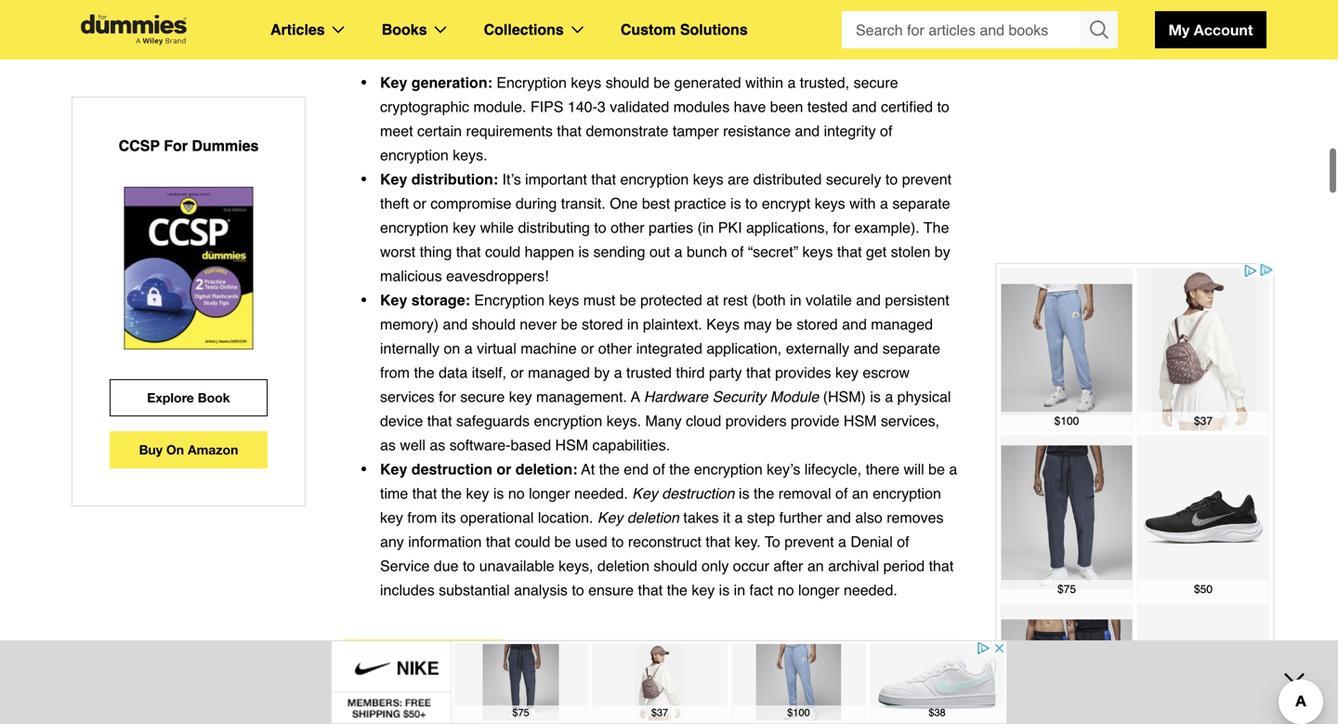 Task type: describe. For each thing, give the bounding box(es) containing it.
for inside encryption keys must be protected at rest (both in volatile and persistent memory) and should never be stored in plaintext. keys may be stored and managed internally on a virtual machine or other integrated application, externally and separate from the data itself, or managed by a trusted third party that provides key escrow services for secure key management. a
[[439, 388, 456, 405]]

at the end of the encryption key's lifecycle, there will be a time that the key is no longer needed.
[[380, 461, 958, 502]]

encrypt
[[762, 195, 811, 212]]

pki
[[718, 219, 742, 236]]

compromise
[[431, 195, 512, 212]]

escrow
[[863, 364, 910, 381]]

removes
[[887, 509, 944, 526]]

to down transit.
[[594, 219, 607, 236]]

key for key generation:
[[380, 74, 408, 91]]

modules
[[674, 98, 730, 115]]

developing
[[386, 0, 458, 17]]

resistance
[[723, 122, 791, 139]]

the inside takes it a step further and also removes any information that could be used to reconstruct that key. to prevent a denial of service due to unavailable keys, deletion should only occur after an archival period that includes substantial analysis to ensure that the key is in fact no longer needed.
[[667, 582, 688, 599]]

buy on amazon
[[139, 442, 238, 457]]

keys,
[[559, 557, 594, 575]]

while
[[701, 723, 738, 724]]

the up key destruction
[[670, 461, 690, 478]]

for inside it's important that encryption keys are distributed securely to prevent theft or compromise during transit. one best practice is to encrypt keys with a separate encryption key while distributing to other parties (in pki applications, for example). the worst thing that could happen is sending out a bunch of "secret" keys that get stolen by malicious eavesdroppers!
[[833, 219, 851, 236]]

stolen
[[891, 243, 931, 260]]

fips
[[531, 98, 564, 115]]

to
[[765, 533, 781, 550]]

longer inside takes it a step further and also removes any information that could be used to reconstruct that key. to prevent a denial of service due to unavailable keys, deletion should only occur after an archival period that includes substantial analysis to ensure that the key is in fact no longer needed.
[[799, 582, 840, 599]]

integrated
[[637, 340, 703, 357]]

book
[[198, 390, 230, 405]]

deletion:
[[516, 461, 578, 478]]

separate inside it's important that encryption keys are distributed securely to prevent theft or compromise during transit. one best practice is to encrypt keys with a separate encryption key while distributing to other parties (in pki applications, for example). the worst thing that could happen is sending out a bunch of "secret" keys that get stolen by malicious eavesdroppers!
[[893, 195, 951, 212]]

that inside at the end of the encryption key's lifecycle, there will be a time that the key is no longer needed.
[[413, 485, 437, 502]]

encryption up worst
[[380, 219, 449, 236]]

at
[[707, 291, 719, 309]]

from inside encryption keys must be protected at rest (both in volatile and persistent memory) and should never be stored in plaintext. keys may be stored and managed internally on a virtual machine or other integrated application, externally and separate from the data itself, or managed by a trusted third party that provides key escrow services for secure key management. a
[[380, 364, 410, 381]]

ensure
[[589, 582, 634, 599]]

time
[[380, 485, 408, 502]]

are
[[728, 171, 750, 188]]

it's important that encryption keys are distributed securely to prevent theft or compromise during transit. one best practice is to encrypt keys with a separate encryption key while distributing to other parties (in pki applications, for example). the worst thing that could happen is sending out a bunch of "secret" keys that get stolen by malicious eavesdroppers!
[[380, 171, 952, 285]]

key for key deletion
[[598, 509, 623, 526]]

key inside is the removal of an encryption key from its operational location.
[[380, 509, 403, 526]]

any
[[380, 533, 404, 550]]

itself
[[815, 723, 845, 724]]

0 vertical spatial managed
[[871, 316, 933, 333]]

software-
[[450, 437, 511, 454]]

safeguards
[[456, 412, 530, 430]]

encryption inside tamper resistance and integrity of encryption keys.
[[380, 146, 449, 164]]

should inside takes it a step further and also removes any information that could be used to reconstruct that key. to prevent a denial of service due to unavailable keys, deletion should only occur after an archival period that includes substantial analysis to ensure that the key is in fact no longer needed.
[[654, 557, 698, 575]]

destruction for key destruction
[[662, 485, 735, 502]]

keys down applications,
[[803, 243, 833, 260]]

deletion inside takes it a step further and also removes any information that could be used to reconstruct that key. to prevent a denial of service due to unavailable keys, deletion should only occur after an archival period that includes substantial analysis to ensure that the key is in fact no longer needed.
[[598, 557, 650, 575]]

no inside at the end of the encryption key's lifecycle, there will be a time that the key is no longer needed.
[[508, 485, 525, 502]]

memory)
[[380, 316, 439, 333]]

is down the are
[[731, 195, 742, 212]]

open book categories image
[[435, 26, 447, 33]]

it
[[723, 509, 731, 526]]

or right machine
[[581, 340, 594, 357]]

malicious
[[380, 267, 442, 285]]

following:
[[485, 24, 547, 41]]

tamper resistance and integrity of encryption keys.
[[380, 122, 893, 164]]

heavily
[[705, 699, 751, 716]]

key for key destruction
[[632, 485, 658, 502]]

secure inside encryption keys should be generated within a trusted, secure cryptographic module. fips 140-
[[854, 74, 899, 91]]

key inside at the end of the encryption key's lifecycle, there will be a time that the key is no longer needed.
[[466, 485, 489, 502]]

to down the are
[[746, 195, 758, 212]]

be right must
[[620, 291, 637, 309]]

of inside tamper resistance and integrity of encryption keys.
[[881, 122, 893, 139]]

keys inside encryption keys must be protected at rest (both in volatile and persistent memory) and should never be stored in plaintext. keys may be stored and managed internally on a virtual machine or other integrated application, externally and separate from the data itself, or managed by a trusted third party that provides key escrow services for secure key management. a
[[549, 291, 580, 309]]

that up "one" at left top
[[592, 171, 616, 188]]

prevent inside it's important that encryption keys are distributed securely to prevent theft or compromise during transit. one best practice is to encrypt keys with a separate encryption key while distributing to other parties (in pki applications, for example). the worst thing that could happen is sending out a bunch of "secret" keys that get stolen by malicious eavesdroppers!
[[903, 171, 952, 188]]

for
[[164, 137, 188, 154]]

generated
[[675, 74, 742, 91]]

key inside it's important that encryption keys are distributed securely to prevent theft or compromise during transit. one best practice is to encrypt keys with a separate encryption key while distributing to other parties (in pki applications, for example). the worst thing that could happen is sending out a bunch of "secret" keys that get stolen by malicious eavesdroppers!
[[453, 219, 476, 236]]

the right at
[[599, 461, 620, 478]]

and right volatile
[[857, 291, 881, 309]]

encryption up the itself
[[776, 699, 844, 716]]

trusted,
[[800, 74, 850, 91]]

1 as from the left
[[380, 437, 396, 454]]

that right "thing"
[[456, 243, 481, 260]]

cloud
[[540, 699, 579, 716]]

a right out
[[675, 243, 683, 260]]

keys inside encryption keys should be generated within a trusted, secure cryptographic module. fips 140-
[[571, 74, 602, 91]]

lifecycle,
[[805, 461, 862, 478]]

my account
[[1169, 21, 1254, 39]]

when developing your organization's encryption and key management strategy, it's important that you consider the following:
[[343, 0, 955, 41]]

a inside (hsm) is a physical device that safeguards encryption keys. many cloud providers provide hsm services, as well as software-based hsm capabilities.
[[885, 388, 894, 405]]

destruction for key destruction or deletion:
[[412, 461, 493, 478]]

1 vertical spatial managed
[[528, 364, 590, 381]]

an inside is the removal of an encryption key from its operational location.
[[852, 485, 869, 502]]

throughout
[[849, 699, 920, 716]]

to down keys,
[[572, 582, 585, 599]]

well
[[400, 437, 426, 454]]

hardware security module
[[644, 388, 823, 405]]

been
[[771, 98, 804, 115]]

a left virtual
[[465, 340, 473, 357]]

an inside takes it a step further and also removes any information that could be used to reconstruct that key. to prevent a denial of service due to unavailable keys, deletion should only occur after an archival period that includes substantial analysis to ensure that the key is in fact no longer needed.
[[808, 557, 824, 575]]

a left trusted
[[614, 364, 623, 381]]

best
[[642, 195, 670, 212]]

your
[[462, 0, 491, 17]]

rely
[[677, 699, 701, 716]]

certain
[[417, 122, 462, 139]]

and down volatile
[[842, 316, 867, 333]]

encryption keys must be protected at rest (both in volatile and persistent memory) and should never be stored in plaintext. keys may be stored and managed internally on a virtual machine or other integrated application, externally and separate from the data itself, or managed by a trusted third party that provides key escrow services for secure key management. a
[[380, 291, 950, 405]]

device
[[380, 412, 423, 430]]

a right it at the right bottom
[[735, 509, 743, 526]]

be inside at the end of the encryption key's lifecycle, there will be a time that the key is no longer needed.
[[929, 461, 946, 478]]

collections
[[484, 21, 564, 38]]

security
[[713, 388, 766, 405]]

that up only
[[706, 533, 731, 550]]

rest
[[723, 291, 748, 309]]

on inside cloud environments rely heavily on encryption throughout the entire data lifecycle. while encryption itself is used fo
[[755, 699, 772, 716]]

theft
[[380, 195, 409, 212]]

meet
[[380, 122, 413, 139]]

(in
[[698, 219, 714, 236]]

is inside is the removal of an encryption key from its operational location.
[[739, 485, 750, 502]]

be inside takes it a step further and also removes any information that could be used to reconstruct that key. to prevent a denial of service due to unavailable keys, deletion should only occur after an archival period that includes substantial analysis to ensure that the key is in fact no longer needed.
[[555, 533, 571, 550]]

transit.
[[561, 195, 606, 212]]

dummies
[[192, 137, 259, 154]]

trusted
[[627, 364, 672, 381]]

or inside it's important that encryption keys are distributed securely to prevent theft or compromise during transit. one best practice is to encrypt keys with a separate encryption key while distributing to other parties (in pki applications, for example). the worst thing that could happen is sending out a bunch of "secret" keys that get stolen by malicious eavesdroppers!
[[413, 195, 427, 212]]

separate inside encryption keys must be protected at rest (both in volatile and persistent memory) and should never be stored in plaintext. keys may be stored and managed internally on a virtual machine or other integrated application, externally and separate from the data itself, or managed by a trusted third party that provides key escrow services for secure key management. a
[[883, 340, 941, 357]]

by inside encryption keys must be protected at rest (both in volatile and persistent memory) and should never be stored in plaintext. keys may be stored and managed internally on a virtual machine or other integrated application, externally and separate from the data itself, or managed by a trusted third party that provides key escrow services for secure key management. a
[[594, 364, 610, 381]]

and down storage: at the left top
[[443, 316, 468, 333]]

the inside cloud environments rely heavily on encryption throughout the entire data lifecycle. while encryption itself is used fo
[[540, 723, 561, 724]]

a up archival
[[839, 533, 847, 550]]

0 vertical spatial hsm
[[844, 412, 877, 430]]

organization's
[[495, 0, 587, 17]]

or down software- on the left of the page
[[497, 461, 512, 478]]

ccsp
[[119, 137, 160, 154]]

sending
[[594, 243, 646, 260]]

one
[[610, 195, 638, 212]]

a inside encryption keys should be generated within a trusted, secure cryptographic module. fips 140-
[[788, 74, 796, 91]]

needed. inside takes it a step further and also removes any information that could be used to reconstruct that key. to prevent a denial of service due to unavailable keys, deletion should only occur after an archival period that includes substantial analysis to ensure that the key is in fact no longer needed.
[[844, 582, 898, 599]]

be inside encryption keys should be generated within a trusted, secure cryptographic module. fips 140-
[[654, 74, 670, 91]]

logo image
[[72, 14, 196, 45]]

is inside (hsm) is a physical device that safeguards encryption keys. many cloud providers provide hsm services, as well as software-based hsm capabilities.
[[871, 388, 881, 405]]

0 vertical spatial deletion
[[627, 509, 680, 526]]

is right happen
[[579, 243, 589, 260]]

to right securely
[[886, 171, 898, 188]]

my account link
[[1156, 11, 1267, 48]]

information
[[408, 533, 482, 550]]

could inside takes it a step further and also removes any information that could be used to reconstruct that key. to prevent a denial of service due to unavailable keys, deletion should only occur after an archival period that includes substantial analysis to ensure that the key is in fact no longer needed.
[[515, 533, 551, 550]]

operational
[[460, 509, 534, 526]]

1 vertical spatial hsm
[[556, 437, 589, 454]]

important inside when developing your organization's encryption and key management strategy, it's important that you consider the following:
[[893, 0, 955, 17]]

reconstruct
[[628, 533, 702, 550]]

parties
[[649, 219, 694, 236]]

management.
[[537, 388, 627, 405]]

service
[[380, 557, 430, 575]]

that inside validated modules have been tested and certified to meet certain requirements that
[[557, 122, 582, 139]]

encryption for 140-
[[497, 74, 567, 91]]

explore
[[147, 390, 194, 405]]

bunch
[[687, 243, 728, 260]]

and inside takes it a step further and also removes any information that could be used to reconstruct that key. to prevent a denial of service due to unavailable keys, deletion should only occur after an archival period that includes substantial analysis to ensure that the key is in fact no longer needed.
[[827, 509, 852, 526]]

out
[[650, 243, 671, 260]]

providers
[[726, 412, 787, 430]]



Task type: locate. For each thing, give the bounding box(es) containing it.
and inside tamper resistance and integrity of encryption keys.
[[795, 122, 820, 139]]

from
[[380, 364, 410, 381], [408, 509, 437, 526]]

1 horizontal spatial data
[[606, 723, 635, 724]]

by down 'the'
[[935, 243, 951, 260]]

1 vertical spatial secure
[[460, 388, 505, 405]]

that inside when developing your organization's encryption and key management strategy, it's important that you consider the following:
[[343, 24, 368, 41]]

encryption inside encryption keys should be generated within a trusted, secure cryptographic module. fips 140-
[[497, 74, 567, 91]]

of inside it's important that encryption keys are distributed securely to prevent theft or compromise during transit. one best practice is to encrypt keys with a separate encryption key while distributing to other parties (in pki applications, for example). the worst thing that could happen is sending out a bunch of "secret" keys that get stolen by malicious eavesdroppers!
[[732, 243, 744, 260]]

that down operational
[[486, 533, 511, 550]]

will
[[904, 461, 925, 478]]

0 horizontal spatial needed.
[[575, 485, 628, 502]]

only
[[702, 557, 729, 575]]

hsm down (hsm)
[[844, 412, 877, 430]]

1 vertical spatial an
[[808, 557, 824, 575]]

keys. up capabilities.
[[607, 412, 642, 430]]

a right will
[[950, 461, 958, 478]]

unavailable
[[479, 557, 555, 575]]

needed. down at
[[575, 485, 628, 502]]

cloud environments rely heavily on encryption throughout the entire data lifecycle. while encryption itself is used fo
[[540, 699, 920, 724]]

to right the due
[[463, 557, 475, 575]]

stored up externally
[[797, 316, 838, 333]]

that right period
[[929, 557, 954, 575]]

1 vertical spatial needed.
[[844, 582, 898, 599]]

of down "pki"
[[732, 243, 744, 260]]

keys. inside tamper resistance and integrity of encryption keys.
[[453, 146, 488, 164]]

application,
[[707, 340, 782, 357]]

1 vertical spatial in
[[628, 316, 639, 333]]

key inside when developing your organization's encryption and key management strategy, it's important that you consider the following:
[[693, 0, 716, 17]]

provides
[[776, 364, 832, 381]]

key up memory) at top
[[380, 291, 408, 309]]

2 as from the left
[[430, 437, 446, 454]]

0 horizontal spatial on
[[444, 340, 460, 357]]

amazon
[[188, 442, 238, 457]]

2 horizontal spatial in
[[790, 291, 802, 309]]

0 vertical spatial secure
[[854, 74, 899, 91]]

other inside encryption keys must be protected at rest (both in volatile and persistent memory) and should never be stored in plaintext. keys may be stored and managed internally on a virtual machine or other integrated application, externally and separate from the data itself, or managed by a trusted third party that provides key escrow services for secure key management. a
[[599, 340, 632, 357]]

1 horizontal spatial for
[[833, 219, 851, 236]]

0 horizontal spatial data
[[439, 364, 468, 381]]

on inside encryption keys must be protected at rest (both in volatile and persistent memory) and should never be stored in plaintext. keys may be stored and managed internally on a virtual machine or other integrated application, externally and separate from the data itself, or managed by a trusted third party that provides key escrow services for secure key management. a
[[444, 340, 460, 357]]

volatile
[[806, 291, 852, 309]]

1 vertical spatial destruction
[[662, 485, 735, 502]]

2 vertical spatial should
[[654, 557, 698, 575]]

keys.
[[453, 146, 488, 164], [607, 412, 642, 430]]

secure inside encryption keys must be protected at rest (both in volatile and persistent memory) and should never be stored in plaintext. keys may be stored and managed internally on a virtual machine or other integrated application, externally and separate from the data itself, or managed by a trusted third party that provides key escrow services for secure key management. a
[[460, 388, 505, 405]]

key up theft
[[380, 171, 408, 188]]

key inside takes it a step further and also removes any information that could be used to reconstruct that key. to prevent a denial of service due to unavailable keys, deletion should only occur after an archival period that includes substantial analysis to ensure that the key is in fact no longer needed.
[[692, 582, 715, 599]]

of up period
[[897, 533, 910, 550]]

managed down machine
[[528, 364, 590, 381]]

an right after
[[808, 557, 824, 575]]

1 vertical spatial important
[[525, 171, 587, 188]]

cloud
[[686, 412, 722, 430]]

a right with
[[880, 195, 889, 212]]

that inside encryption keys must be protected at rest (both in volatile and persistent memory) and should never be stored in plaintext. keys may be stored and managed internally on a virtual machine or other integrated application, externally and separate from the data itself, or managed by a trusted third party that provides key escrow services for secure key management. a
[[747, 364, 771, 381]]

on right internally
[[444, 340, 460, 357]]

to right 'certified'
[[938, 98, 950, 115]]

is up operational
[[494, 485, 504, 502]]

the down reconstruct
[[667, 582, 688, 599]]

encryption down management.
[[534, 412, 603, 430]]

provide
[[791, 412, 840, 430]]

0 vertical spatial data
[[439, 364, 468, 381]]

1 vertical spatial for
[[439, 388, 456, 405]]

key storage:
[[380, 291, 470, 309]]

the inside is the removal of an encryption key from its operational location.
[[754, 485, 775, 502]]

further
[[780, 509, 823, 526]]

0 vertical spatial no
[[508, 485, 525, 502]]

1 horizontal spatial stored
[[797, 316, 838, 333]]

denial
[[851, 533, 893, 550]]

1 horizontal spatial needed.
[[844, 582, 898, 599]]

keys. inside (hsm) is a physical device that safeguards encryption keys. many cloud providers provide hsm services, as well as software-based hsm capabilities.
[[607, 412, 642, 430]]

virtual
[[477, 340, 517, 357]]

and up escrow
[[854, 340, 879, 357]]

encryption inside (hsm) is a physical device that safeguards encryption keys. many cloud providers provide hsm services, as well as software-based hsm capabilities.
[[534, 412, 603, 430]]

encryption down heavily
[[742, 723, 811, 724]]

0 horizontal spatial for
[[439, 388, 456, 405]]

0 horizontal spatial keys.
[[453, 146, 488, 164]]

0 horizontal spatial an
[[808, 557, 824, 575]]

that
[[343, 24, 368, 41], [557, 122, 582, 139], [592, 171, 616, 188], [456, 243, 481, 260], [838, 243, 862, 260], [747, 364, 771, 381], [427, 412, 452, 430], [413, 485, 437, 502], [486, 533, 511, 550], [706, 533, 731, 550], [929, 557, 954, 575], [638, 582, 663, 599]]

encryption down eavesdroppers!
[[475, 291, 545, 309]]

encryption inside is the removal of an encryption key from its operational location.
[[873, 485, 942, 502]]

data inside encryption keys must be protected at rest (both in volatile and persistent memory) and should never be stored in plaintext. keys may be stored and managed internally on a virtual machine or other integrated application, externally and separate from the data itself, or managed by a trusted third party that provides key escrow services for secure key management. a
[[439, 364, 468, 381]]

key down only
[[692, 582, 715, 599]]

deletion
[[627, 509, 680, 526], [598, 557, 650, 575]]

1 horizontal spatial by
[[935, 243, 951, 260]]

and inside when developing your organization's encryption and key management strategy, it's important that you consider the following:
[[664, 0, 688, 17]]

consider
[[400, 24, 456, 41]]

or
[[413, 195, 427, 212], [581, 340, 594, 357], [511, 364, 524, 381], [497, 461, 512, 478]]

solutions
[[680, 21, 748, 38]]

longer down after
[[799, 582, 840, 599]]

secure
[[854, 74, 899, 91], [460, 388, 505, 405]]

of right end
[[653, 461, 665, 478]]

0 horizontal spatial important
[[525, 171, 587, 188]]

close this dialog image
[[1311, 649, 1330, 667]]

managed
[[871, 316, 933, 333], [528, 364, 590, 381]]

needed. inside at the end of the encryption key's lifecycle, there will be a time that the key is no longer needed.
[[575, 485, 628, 502]]

secure up 'certified'
[[854, 74, 899, 91]]

removal
[[779, 485, 832, 502]]

key destruction
[[632, 485, 735, 502]]

0 vertical spatial separate
[[893, 195, 951, 212]]

key up (hsm)
[[836, 364, 859, 381]]

fact
[[750, 582, 774, 599]]

there
[[866, 461, 900, 478]]

and up the custom solutions
[[664, 0, 688, 17]]

a
[[788, 74, 796, 91], [880, 195, 889, 212], [675, 243, 683, 260], [465, 340, 473, 357], [614, 364, 623, 381], [885, 388, 894, 405], [950, 461, 958, 478], [735, 509, 743, 526], [839, 533, 847, 550]]

encryption up best
[[621, 171, 689, 188]]

1 horizontal spatial should
[[606, 74, 650, 91]]

destruction down software- on the left of the page
[[412, 461, 493, 478]]

1 horizontal spatial used
[[864, 723, 897, 724]]

is inside cloud environments rely heavily on encryption throughout the entire data lifecycle. while encryption itself is used fo
[[849, 723, 860, 724]]

in left fact
[[734, 582, 746, 599]]

important
[[893, 0, 955, 17], [525, 171, 587, 188]]

(hsm) is a physical device that safeguards encryption keys. many cloud providers provide hsm services, as well as software-based hsm capabilities.
[[380, 388, 952, 454]]

1 horizontal spatial keys.
[[607, 412, 642, 430]]

is inside at the end of the encryption key's lifecycle, there will be a time that the key is no longer needed.
[[494, 485, 504, 502]]

many
[[646, 412, 682, 430]]

in inside takes it a step further and also removes any information that could be used to reconstruct that key. to prevent a denial of service due to unavailable keys, deletion should only occur after an archival period that includes substantial analysis to ensure that the key is in fact no longer needed.
[[734, 582, 746, 599]]

other down "one" at left top
[[611, 219, 645, 236]]

"secret"
[[748, 243, 799, 260]]

is up step
[[739, 485, 750, 502]]

validated modules have been tested and certified to meet certain requirements that
[[380, 98, 950, 139]]

1 horizontal spatial managed
[[871, 316, 933, 333]]

used inside takes it a step further and also removes any information that could be used to reconstruct that key. to prevent a denial of service due to unavailable keys, deletion should only occur after an archival period that includes substantial analysis to ensure that the key is in fact no longer needed.
[[575, 533, 608, 550]]

should inside encryption keys should be generated within a trusted, secure cryptographic module. fips 140-
[[606, 74, 650, 91]]

key up 'any'
[[380, 509, 403, 526]]

encryption inside when developing your organization's encryption and key management strategy, it's important that you consider the following:
[[591, 0, 660, 17]]

1 horizontal spatial secure
[[854, 74, 899, 91]]

1 horizontal spatial destruction
[[662, 485, 735, 502]]

keys. up 'distribution:'
[[453, 146, 488, 164]]

generation:
[[412, 74, 493, 91]]

0 vertical spatial other
[[611, 219, 645, 236]]

that inside (hsm) is a physical device that safeguards encryption keys. many cloud providers provide hsm services, as well as software-based hsm capabilities.
[[427, 412, 452, 430]]

1 horizontal spatial longer
[[799, 582, 840, 599]]

should up validated
[[606, 74, 650, 91]]

used
[[575, 533, 608, 550], [864, 723, 897, 724]]

0 vertical spatial prevent
[[903, 171, 952, 188]]

the down your
[[461, 24, 481, 41]]

1 vertical spatial should
[[472, 316, 516, 333]]

0 horizontal spatial managed
[[528, 364, 590, 381]]

1 vertical spatial from
[[408, 509, 437, 526]]

0 horizontal spatial should
[[472, 316, 516, 333]]

0 vertical spatial destruction
[[412, 461, 493, 478]]

1 stored from the left
[[582, 316, 623, 333]]

to down key deletion
[[612, 533, 624, 550]]

2 stored from the left
[[797, 316, 838, 333]]

3
[[598, 98, 610, 115]]

1 horizontal spatial important
[[893, 0, 955, 17]]

and inside validated modules have been tested and certified to meet certain requirements that
[[852, 98, 877, 115]]

be right never
[[561, 316, 578, 333]]

environments
[[583, 699, 672, 716]]

0 vertical spatial encryption
[[497, 74, 567, 91]]

1 vertical spatial by
[[594, 364, 610, 381]]

the
[[461, 24, 481, 41], [414, 364, 435, 381], [599, 461, 620, 478], [670, 461, 690, 478], [441, 485, 462, 502], [754, 485, 775, 502], [667, 582, 688, 599], [540, 723, 561, 724]]

1 horizontal spatial on
[[755, 699, 772, 716]]

0 horizontal spatial by
[[594, 364, 610, 381]]

or right the itself,
[[511, 364, 524, 381]]

prevent up 'the'
[[903, 171, 952, 188]]

that left get
[[838, 243, 862, 260]]

as
[[380, 437, 396, 454], [430, 437, 446, 454]]

should down reconstruct
[[654, 557, 698, 575]]

0 vertical spatial keys.
[[453, 146, 488, 164]]

1 vertical spatial keys.
[[607, 412, 642, 430]]

(both
[[752, 291, 786, 309]]

an up the also
[[852, 485, 869, 502]]

of inside at the end of the encryption key's lifecycle, there will be a time that the key is no longer needed.
[[653, 461, 665, 478]]

could
[[485, 243, 521, 260], [515, 533, 551, 550]]

1 vertical spatial could
[[515, 533, 551, 550]]

tamper
[[673, 122, 719, 139]]

Search for articles and books text field
[[842, 11, 1083, 48]]

is
[[731, 195, 742, 212], [579, 243, 589, 260], [871, 388, 881, 405], [494, 485, 504, 502], [739, 485, 750, 502], [719, 582, 730, 599], [849, 723, 860, 724]]

step
[[747, 509, 776, 526]]

and down tested
[[795, 122, 820, 139]]

key for key storage:
[[380, 291, 408, 309]]

that down 140-
[[557, 122, 582, 139]]

the down internally
[[414, 364, 435, 381]]

encryption down will
[[873, 485, 942, 502]]

takes it a step further and also removes any information that could be used to reconstruct that key. to prevent a denial of service due to unavailable keys, deletion should only occur after an archival period that includes substantial analysis to ensure that the key is in fact no longer needed.
[[380, 509, 954, 599]]

1 vertical spatial prevent
[[785, 533, 835, 550]]

for down with
[[833, 219, 851, 236]]

should inside encryption keys must be protected at rest (both in volatile and persistent memory) and should never be stored in plaintext. keys may be stored and managed internally on a virtual machine or other integrated application, externally and separate from the data itself, or managed by a trusted third party that provides key escrow services for secure key management. a
[[472, 316, 516, 333]]

longer inside at the end of the encryption key's lifecycle, there will be a time that the key is no longer needed.
[[529, 485, 570, 502]]

0 horizontal spatial secure
[[460, 388, 505, 405]]

that right the ensure at the bottom
[[638, 582, 663, 599]]

0 vertical spatial should
[[606, 74, 650, 91]]

0 horizontal spatial prevent
[[785, 533, 835, 550]]

the inside encryption keys must be protected at rest (both in volatile and persistent memory) and should never be stored in plaintext. keys may be stored and managed internally on a virtual machine or other integrated application, externally and separate from the data itself, or managed by a trusted third party that provides key escrow services for secure key management. a
[[414, 364, 435, 381]]

managed down persistent
[[871, 316, 933, 333]]

services,
[[881, 412, 940, 430]]

module.
[[474, 98, 527, 115]]

group
[[842, 11, 1118, 48]]

location.
[[538, 509, 594, 526]]

encryption inside encryption keys must be protected at rest (both in volatile and persistent memory) and should never be stored in plaintext. keys may be stored and managed internally on a virtual machine or other integrated application, externally and separate from the data itself, or managed by a trusted third party that provides key escrow services for secure key management. a
[[475, 291, 545, 309]]

to inside validated modules have been tested and certified to meet certain requirements that
[[938, 98, 950, 115]]

longer down "deletion:" at the left bottom of page
[[529, 485, 570, 502]]

in right (both
[[790, 291, 802, 309]]

articles
[[271, 21, 325, 38]]

0 vertical spatial on
[[444, 340, 460, 357]]

the up its
[[441, 485, 462, 502]]

takes
[[684, 509, 719, 526]]

stored down must
[[582, 316, 623, 333]]

1 horizontal spatial an
[[852, 485, 869, 502]]

key up 'cryptographic' on the left
[[380, 74, 408, 91]]

end
[[624, 461, 649, 478]]

archival
[[828, 557, 880, 575]]

the inside when developing your organization's encryption and key management strategy, it's important that you consider the following:
[[461, 24, 481, 41]]

or right theft
[[413, 195, 427, 212]]

encryption up fips
[[497, 74, 567, 91]]

1 vertical spatial encryption
[[475, 291, 545, 309]]

strategy,
[[811, 0, 867, 17]]

and left the also
[[827, 509, 852, 526]]

that down application,
[[747, 364, 771, 381]]

key
[[693, 0, 716, 17], [453, 219, 476, 236], [836, 364, 859, 381], [509, 388, 532, 405], [466, 485, 489, 502], [380, 509, 403, 526], [692, 582, 715, 599]]

1 vertical spatial used
[[864, 723, 897, 724]]

0 horizontal spatial as
[[380, 437, 396, 454]]

0 horizontal spatial stored
[[582, 316, 623, 333]]

key up time
[[380, 461, 408, 478]]

be right will
[[929, 461, 946, 478]]

must
[[584, 291, 616, 309]]

open article categories image
[[333, 26, 345, 33]]

account
[[1195, 21, 1254, 39]]

party
[[709, 364, 742, 381]]

1 horizontal spatial in
[[734, 582, 746, 599]]

other inside it's important that encryption keys are distributed securely to prevent theft or compromise during transit. one best practice is to encrypt keys with a separate encryption key while distributing to other parties (in pki applications, for example). the worst thing that could happen is sending out a bunch of "secret" keys that get stolen by malicious eavesdroppers!
[[611, 219, 645, 236]]

0 vertical spatial an
[[852, 485, 869, 502]]

separate up 'the'
[[893, 195, 951, 212]]

important right it's
[[893, 0, 955, 17]]

explore book link
[[110, 379, 268, 417]]

key up safeguards
[[509, 388, 532, 405]]

0 vertical spatial needed.
[[575, 485, 628, 502]]

2 vertical spatial in
[[734, 582, 746, 599]]

my
[[1169, 21, 1190, 39]]

be up validated
[[654, 74, 670, 91]]

the down cloud
[[540, 723, 561, 724]]

0 vertical spatial used
[[575, 533, 608, 550]]

on
[[444, 340, 460, 357], [755, 699, 772, 716]]

keys up practice
[[693, 171, 724, 188]]

0 vertical spatial longer
[[529, 485, 570, 502]]

validated
[[610, 98, 670, 115]]

key up solutions
[[693, 0, 716, 17]]

key up key deletion
[[632, 485, 658, 502]]

0 vertical spatial in
[[790, 291, 802, 309]]

0 horizontal spatial hsm
[[556, 437, 589, 454]]

book image image
[[124, 187, 254, 350]]

no inside takes it a step further and also removes any information that could be used to reconstruct that key. to prevent a denial of service due to unavailable keys, deletion should only occur after an archival period that includes substantial analysis to ensure that the key is in fact no longer needed.
[[778, 582, 795, 599]]

by inside it's important that encryption keys are distributed securely to prevent theft or compromise during transit. one best practice is to encrypt keys with a separate encryption key while distributing to other parties (in pki applications, for example). the worst thing that could happen is sending out a bunch of "secret" keys that get stolen by malicious eavesdroppers!
[[935, 243, 951, 260]]

of inside takes it a step further and also removes any information that could be used to reconstruct that key. to prevent a denial of service due to unavailable keys, deletion should only occur after an archival period that includes substantial analysis to ensure that the key is in fact no longer needed.
[[897, 533, 910, 550]]

could inside it's important that encryption keys are distributed securely to prevent theft or compromise during transit. one best practice is to encrypt keys with a separate encryption key while distributing to other parties (in pki applications, for example). the worst thing that could happen is sending out a bunch of "secret" keys that get stolen by malicious eavesdroppers!
[[485, 243, 521, 260]]

keys up 140-
[[571, 74, 602, 91]]

is the removal of an encryption key from its operational location.
[[380, 485, 942, 526]]

0 horizontal spatial in
[[628, 316, 639, 333]]

0 vertical spatial from
[[380, 364, 410, 381]]

never
[[520, 316, 557, 333]]

1 horizontal spatial no
[[778, 582, 795, 599]]

1 vertical spatial data
[[606, 723, 635, 724]]

advertisement element
[[996, 263, 1275, 724], [331, 641, 1008, 724]]

open collections list image
[[572, 26, 584, 33]]

prevent inside takes it a step further and also removes any information that could be used to reconstruct that key. to prevent a denial of service due to unavailable keys, deletion should only occur after an archival period that includes substantial analysis to ensure that the key is in fact no longer needed.
[[785, 533, 835, 550]]

0 horizontal spatial longer
[[529, 485, 570, 502]]

custom solutions
[[621, 21, 748, 38]]

worst
[[380, 243, 416, 260]]

may
[[744, 316, 772, 333]]

could up unavailable
[[515, 533, 551, 550]]

from inside is the removal of an encryption key from its operational location.
[[408, 509, 437, 526]]

that down when
[[343, 24, 368, 41]]

a inside at the end of the encryption key's lifecycle, there will be a time that the key is no longer needed.
[[950, 461, 958, 478]]

integrity
[[824, 122, 876, 139]]

be down location. on the bottom left
[[555, 533, 571, 550]]

longer
[[529, 485, 570, 502], [799, 582, 840, 599]]

separate up escrow
[[883, 340, 941, 357]]

data inside cloud environments rely heavily on encryption throughout the entire data lifecycle. while encryption itself is used fo
[[606, 723, 635, 724]]

1 vertical spatial no
[[778, 582, 795, 599]]

no down after
[[778, 582, 795, 599]]

separate
[[893, 195, 951, 212], [883, 340, 941, 357]]

important inside it's important that encryption keys are distributed securely to prevent theft or compromise during transit. one best practice is to encrypt keys with a separate encryption key while distributing to other parties (in pki applications, for example). the worst thing that could happen is sending out a bunch of "secret" keys that get stolen by malicious eavesdroppers!
[[525, 171, 587, 188]]

is inside takes it a step further and also removes any information that could be used to reconstruct that key. to prevent a denial of service due to unavailable keys, deletion should only occur after an archival period that includes substantial analysis to ensure that the key is in fact no longer needed.
[[719, 582, 730, 599]]

for right services
[[439, 388, 456, 405]]

0 horizontal spatial no
[[508, 485, 525, 502]]

a down escrow
[[885, 388, 894, 405]]

key for key destruction or deletion:
[[380, 461, 408, 478]]

keys
[[571, 74, 602, 91], [693, 171, 724, 188], [815, 195, 846, 212], [803, 243, 833, 260], [549, 291, 580, 309]]

0 vertical spatial could
[[485, 243, 521, 260]]

data
[[439, 364, 468, 381], [606, 723, 635, 724]]

used inside cloud environments rely heavily on encryption throughout the entire data lifecycle. while encryption itself is used fo
[[864, 723, 897, 724]]

while
[[480, 219, 514, 236]]

0 horizontal spatial used
[[575, 533, 608, 550]]

1 horizontal spatial as
[[430, 437, 446, 454]]

encryption for memory)
[[475, 291, 545, 309]]

of inside is the removal of an encryption key from its operational location.
[[836, 485, 848, 502]]

by
[[935, 243, 951, 260], [594, 364, 610, 381]]

also
[[856, 509, 883, 526]]

1 vertical spatial longer
[[799, 582, 840, 599]]

1 vertical spatial on
[[755, 699, 772, 716]]

distribution:
[[412, 171, 498, 188]]

key for key distribution:
[[380, 171, 408, 188]]

is down only
[[719, 582, 730, 599]]

1 horizontal spatial hsm
[[844, 412, 877, 430]]

0 vertical spatial for
[[833, 219, 851, 236]]

1 vertical spatial deletion
[[598, 557, 650, 575]]

be right may
[[776, 316, 793, 333]]

used up keys,
[[575, 533, 608, 550]]

secure down the itself,
[[460, 388, 505, 405]]

is down escrow
[[871, 388, 881, 405]]

the up step
[[754, 485, 775, 502]]

as right well
[[430, 437, 446, 454]]

have
[[734, 98, 766, 115]]

1 vertical spatial separate
[[883, 340, 941, 357]]

encryption inside at the end of the encryption key's lifecycle, there will be a time that the key is no longer needed.
[[694, 461, 763, 478]]

0 vertical spatial important
[[893, 0, 955, 17]]

a
[[631, 388, 640, 405]]

with
[[850, 195, 876, 212]]

important up during
[[525, 171, 587, 188]]

keys left with
[[815, 195, 846, 212]]

1 horizontal spatial prevent
[[903, 171, 952, 188]]

key right location. on the bottom left
[[598, 509, 623, 526]]

0 horizontal spatial destruction
[[412, 461, 493, 478]]

persistent
[[885, 291, 950, 309]]

2 horizontal spatial should
[[654, 557, 698, 575]]

buy
[[139, 442, 163, 457]]

1 vertical spatial other
[[599, 340, 632, 357]]

0 vertical spatial by
[[935, 243, 951, 260]]

applications,
[[747, 219, 829, 236]]



Task type: vqa. For each thing, say whether or not it's contained in the screenshot.
DM in is a global authority, columnist, and keynote speaker on consumer behavior and psychology-based marketing strategies. Her clients have included consumer and B2B enterprises ranging from small start-ups to Fortune 100 brands. A marketing thought leader, she has contributed to Forbes, CNBC, Data & Marketing Association, DM News, and Target Marketing magazine.
no



